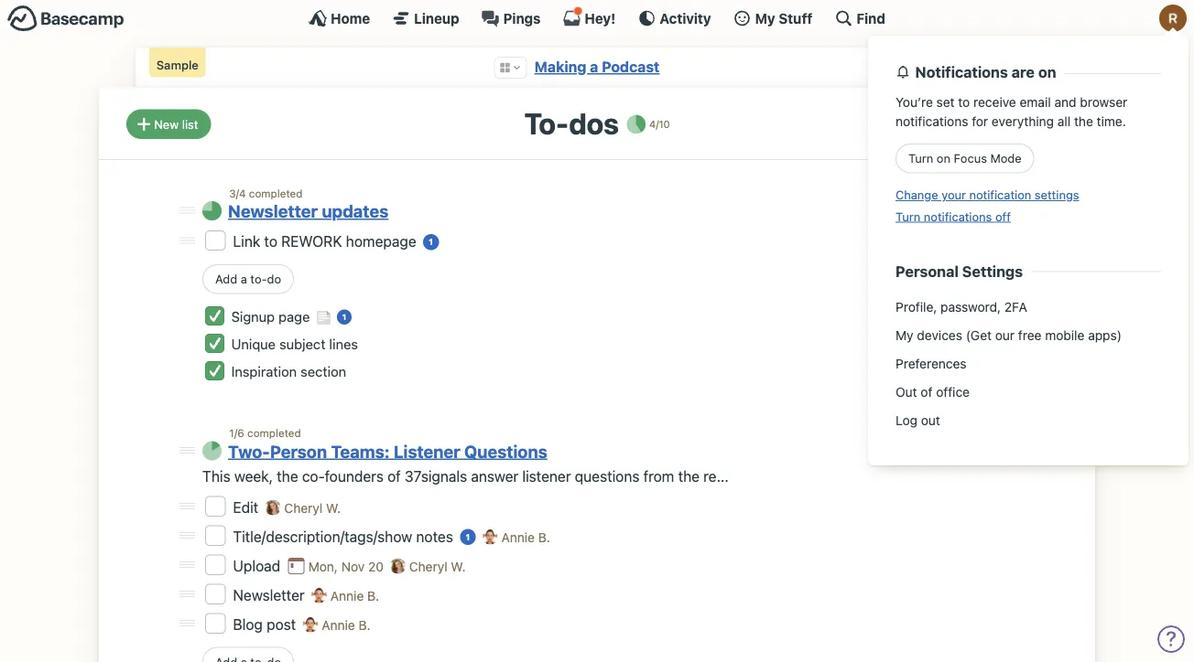 Task type: locate. For each thing, give the bounding box(es) containing it.
link to rework homepage link
[[233, 233, 420, 250]]

w.
[[326, 501, 341, 516], [451, 559, 466, 574]]

newsletter for newsletter updates
[[228, 202, 318, 222]]

teams:
[[331, 442, 390, 462]]

for
[[972, 113, 988, 129]]

office
[[936, 385, 970, 400]]

cheryl right cheryl walters image
[[284, 501, 323, 516]]

0 vertical spatial on
[[1038, 63, 1056, 81]]

1 vertical spatial turn
[[896, 210, 921, 223]]

inspiration
[[231, 364, 297, 380]]

0 vertical spatial a
[[590, 58, 598, 76]]

annie down mon, nov 20
[[330, 589, 364, 604]]

20
[[368, 559, 384, 574]]

3/4
[[229, 187, 246, 200]]

1 vertical spatial of
[[387, 468, 401, 486]]

view as… button
[[937, 109, 1027, 139]]

4/10
[[649, 118, 670, 130]]

1 horizontal spatial cheryl w. link
[[409, 559, 466, 574]]

podcast
[[602, 58, 660, 76]]

0 horizontal spatial a
[[241, 272, 247, 286]]

updates
[[322, 202, 389, 222]]

2 horizontal spatial 1 link
[[460, 530, 476, 546]]

b. down 20
[[367, 589, 379, 604]]

this week, the co-founders of 37signals answer listener questions from the re... link
[[202, 468, 729, 486]]

on left focus on the right top
[[937, 151, 950, 165]]

to right link
[[264, 233, 277, 250]]

to
[[958, 94, 970, 109], [264, 233, 277, 250]]

2 horizontal spatial 1
[[466, 532, 470, 542]]

notifications inside you're set to receive     email and browser notifications for     everything     all the time.
[[896, 113, 968, 129]]

notifications down set
[[896, 113, 968, 129]]

notes
[[416, 528, 453, 546]]

0 vertical spatial w.
[[326, 501, 341, 516]]

2 vertical spatial annie b. link
[[322, 618, 371, 633]]

0 horizontal spatial of
[[387, 468, 401, 486]]

0 horizontal spatial annie bryan image
[[311, 588, 327, 604]]

making
[[535, 58, 586, 76]]

3/4 completed
[[229, 187, 303, 200]]

0 horizontal spatial cheryl
[[284, 501, 323, 516]]

newsletter down 3/4 completed
[[228, 202, 318, 222]]

everything
[[992, 113, 1054, 129]]

1 vertical spatial 1 link
[[337, 310, 352, 325]]

devices
[[917, 328, 962, 343]]

2 vertical spatial annie b.
[[322, 618, 371, 633]]

completed for two-
[[247, 427, 301, 440]]

the left co-
[[277, 468, 298, 486]]

your
[[942, 188, 966, 202]]

completed
[[249, 187, 303, 200], [247, 427, 301, 440]]

1 vertical spatial to
[[264, 233, 277, 250]]

cheryl w. link down notes
[[409, 559, 466, 574]]

rework
[[281, 233, 342, 250]]

page
[[279, 309, 310, 325]]

personal settings
[[896, 262, 1023, 280]]

1 link right notes
[[460, 530, 476, 546]]

1 horizontal spatial my
[[896, 328, 913, 343]]

a inside 'element'
[[590, 58, 598, 76]]

annie bryan image
[[303, 618, 318, 633]]

a
[[590, 58, 598, 76], [241, 272, 247, 286]]

turn down "change"
[[896, 210, 921, 223]]

out of office
[[896, 385, 970, 400]]

re...
[[703, 468, 729, 486]]

annie b. link
[[501, 530, 550, 545], [330, 589, 379, 604], [322, 618, 371, 633]]

find
[[857, 10, 885, 26]]

1 vertical spatial annie bryan image
[[311, 588, 327, 604]]

the inside you're set to receive     email and browser notifications for     everything     all the time.
[[1074, 113, 1093, 129]]

annie down answer
[[501, 530, 535, 545]]

lineup link
[[392, 9, 459, 27]]

annie for blog post
[[322, 618, 355, 633]]

1 vertical spatial on
[[937, 151, 950, 165]]

annie b. right annie bryan icon
[[322, 618, 371, 633]]

log out
[[896, 413, 940, 428]]

1 vertical spatial a
[[241, 272, 247, 286]]

1 horizontal spatial cheryl
[[409, 559, 447, 574]]

1 horizontal spatial to
[[958, 94, 970, 109]]

0 vertical spatial 1
[[429, 237, 433, 247]]

turn inside turn on focus mode button
[[908, 151, 933, 165]]

cheryl w. link up title/description/tags/show
[[284, 501, 341, 516]]

cheryl w. link for cheryl walters icon
[[409, 559, 466, 574]]

cheryl w. down notes
[[409, 559, 466, 574]]

a inside button
[[241, 272, 247, 286]]

2 vertical spatial b.
[[359, 618, 371, 633]]

0 vertical spatial notifications
[[896, 113, 968, 129]]

0 horizontal spatial w.
[[326, 501, 341, 516]]

annie bryan image down 'mon,'
[[311, 588, 327, 604]]

turn
[[908, 151, 933, 165], [896, 210, 921, 223]]

of down two-person teams: listener questions
[[387, 468, 401, 486]]

turn inside change your notification settings turn notifications off
[[896, 210, 921, 223]]

1 horizontal spatial cheryl w.
[[409, 559, 466, 574]]

annie b. for newsletter
[[330, 589, 379, 604]]

newsletter updates link
[[228, 202, 389, 222]]

1/6 completed link
[[229, 427, 301, 440]]

w. up title/description/tags/show
[[326, 501, 341, 516]]

1 vertical spatial cheryl w.
[[409, 559, 466, 574]]

annie b. down listener in the left of the page
[[501, 530, 550, 545]]

cheryl w. for cheryl walters image
[[284, 501, 341, 516]]

annie b. link down nov
[[330, 589, 379, 604]]

1 vertical spatial annie
[[330, 589, 364, 604]]

37signals
[[405, 468, 467, 486]]

1 vertical spatial 1
[[342, 313, 346, 322]]

0 horizontal spatial 1 link
[[337, 310, 352, 325]]

1 right the homepage in the top left of the page
[[429, 237, 433, 247]]

newsletter
[[228, 202, 318, 222], [233, 587, 309, 604]]

the left the re...
[[678, 468, 700, 486]]

0 vertical spatial of
[[921, 385, 933, 400]]

0 vertical spatial completed
[[249, 187, 303, 200]]

view
[[950, 117, 976, 131]]

newsletter up blog post
[[233, 587, 309, 604]]

w. for cheryl walters image
[[326, 501, 341, 516]]

notifications
[[915, 63, 1008, 81]]

0 vertical spatial cheryl
[[284, 501, 323, 516]]

my left 'stuff'
[[755, 10, 775, 26]]

my stuff
[[755, 10, 813, 26]]

the
[[1074, 113, 1093, 129], [277, 468, 298, 486], [678, 468, 700, 486]]

post
[[267, 616, 296, 634]]

1 horizontal spatial 1
[[429, 237, 433, 247]]

notification
[[969, 188, 1031, 202]]

nov
[[341, 559, 365, 574]]

0 vertical spatial my
[[755, 10, 775, 26]]

1 vertical spatial notifications
[[924, 210, 992, 223]]

my down profile, on the right of page
[[896, 328, 913, 343]]

1 horizontal spatial w.
[[451, 559, 466, 574]]

questions
[[464, 442, 547, 462]]

off
[[995, 210, 1011, 223]]

a for add
[[241, 272, 247, 286]]

w. down notes
[[451, 559, 466, 574]]

a left to-
[[241, 272, 247, 286]]

new list link
[[126, 109, 211, 139]]

annie bryan image
[[482, 530, 498, 545], [311, 588, 327, 604]]

email
[[1020, 94, 1051, 109]]

notifications down your
[[924, 210, 992, 223]]

password,
[[941, 300, 1001, 315]]

0 horizontal spatial the
[[277, 468, 298, 486]]

1 horizontal spatial of
[[921, 385, 933, 400]]

0 vertical spatial cheryl w. link
[[284, 501, 341, 516]]

breadcrumb element
[[136, 48, 1059, 87]]

the right "all"
[[1074, 113, 1093, 129]]

1 vertical spatial annie b. link
[[330, 589, 379, 604]]

notifications inside change your notification settings turn notifications off
[[924, 210, 992, 223]]

all
[[1058, 113, 1071, 129]]

1 link right the homepage in the top left of the page
[[423, 234, 439, 250]]

are
[[1012, 63, 1035, 81]]

annie b. down nov
[[330, 589, 379, 604]]

cheryl w. up title/description/tags/show
[[284, 501, 341, 516]]

0 vertical spatial newsletter
[[228, 202, 318, 222]]

0 vertical spatial 1 link
[[423, 234, 439, 250]]

b. right annie bryan icon
[[359, 618, 371, 633]]

1 vertical spatial newsletter
[[233, 587, 309, 604]]

0 vertical spatial to
[[958, 94, 970, 109]]

on right are
[[1038, 63, 1056, 81]]

1 horizontal spatial a
[[590, 58, 598, 76]]

1 horizontal spatial 1 link
[[423, 234, 439, 250]]

annie bryan image right notes
[[482, 530, 498, 545]]

browser
[[1080, 94, 1128, 109]]

mon, nov 20 link
[[287, 559, 384, 574]]

0 horizontal spatial on
[[937, 151, 950, 165]]

0 vertical spatial turn
[[908, 151, 933, 165]]

switch accounts image
[[7, 5, 125, 33]]

b. down listener in the left of the page
[[538, 530, 550, 545]]

cheryl right cheryl walters icon
[[409, 559, 447, 574]]

annie b. link down listener in the left of the page
[[501, 530, 550, 545]]

of right the out
[[921, 385, 933, 400]]

notifications
[[896, 113, 968, 129], [924, 210, 992, 223]]

notifications are on
[[915, 63, 1056, 81]]

unique subject lines link
[[231, 337, 358, 353]]

of inside main element
[[921, 385, 933, 400]]

to right set
[[958, 94, 970, 109]]

0 horizontal spatial cheryl w. link
[[284, 501, 341, 516]]

on
[[1038, 63, 1056, 81], [937, 151, 950, 165]]

my inside popup button
[[755, 10, 775, 26]]

stuff
[[779, 10, 813, 26]]

0 horizontal spatial my
[[755, 10, 775, 26]]

1 vertical spatial b.
[[367, 589, 379, 604]]

1 vertical spatial my
[[896, 328, 913, 343]]

personal
[[896, 262, 959, 280]]

annie b. link right annie bryan icon
[[322, 618, 371, 633]]

2 vertical spatial annie
[[322, 618, 355, 633]]

1 horizontal spatial the
[[678, 468, 700, 486]]

2 vertical spatial 1 link
[[460, 530, 476, 546]]

profile,
[[896, 300, 937, 315]]

1 vertical spatial w.
[[451, 559, 466, 574]]

settings
[[1035, 188, 1079, 202]]

b. for blog post
[[359, 618, 371, 633]]

1 link up lines
[[337, 310, 352, 325]]

turn up "change"
[[908, 151, 933, 165]]

1 vertical spatial cheryl w. link
[[409, 559, 466, 574]]

annie for newsletter
[[330, 589, 364, 604]]

unique subject lines
[[231, 337, 358, 353]]

0 horizontal spatial 1
[[342, 313, 346, 322]]

0 vertical spatial annie bryan image
[[482, 530, 498, 545]]

my
[[755, 10, 775, 26], [896, 328, 913, 343]]

annie right annie bryan icon
[[322, 618, 355, 633]]

inspiration section link
[[231, 364, 346, 380]]

time.
[[1097, 113, 1126, 129]]

0 horizontal spatial to
[[264, 233, 277, 250]]

completed up newsletter updates
[[249, 187, 303, 200]]

2 vertical spatial 1
[[466, 532, 470, 542]]

(get
[[966, 328, 992, 343]]

hey!
[[585, 10, 616, 26]]

1 vertical spatial completed
[[247, 427, 301, 440]]

0 horizontal spatial cheryl w.
[[284, 501, 341, 516]]

1 vertical spatial cheryl
[[409, 559, 447, 574]]

out of office link
[[886, 378, 1170, 407]]

1 up lines
[[342, 313, 346, 322]]

a right making
[[590, 58, 598, 76]]

change your notification settings turn notifications off
[[896, 188, 1079, 223]]

0 vertical spatial cheryl w.
[[284, 501, 341, 516]]

completed up person
[[247, 427, 301, 440]]

my for my devices (get our free mobile apps)
[[896, 328, 913, 343]]

1 horizontal spatial on
[[1038, 63, 1056, 81]]

receive
[[973, 94, 1016, 109]]

link to rework homepage 1
[[233, 233, 433, 250]]

annie b. link for newsletter
[[330, 589, 379, 604]]

1 right notes
[[466, 532, 470, 542]]

to-
[[524, 106, 569, 140]]

mode
[[990, 151, 1022, 165]]

2 horizontal spatial the
[[1074, 113, 1093, 129]]

1 vertical spatial annie b.
[[330, 589, 379, 604]]



Task type: vqa. For each thing, say whether or not it's contained in the screenshot.
bottommost 'do'
no



Task type: describe. For each thing, give the bounding box(es) containing it.
0 vertical spatial b.
[[538, 530, 550, 545]]

newsletter updates
[[228, 202, 389, 222]]

as…
[[980, 117, 1002, 131]]

a for making
[[590, 58, 598, 76]]

signup page link
[[231, 309, 313, 325]]

dos
[[569, 106, 619, 140]]

b. for newsletter
[[367, 589, 379, 604]]

profile, password, 2fa link
[[886, 293, 1170, 322]]

activity link
[[638, 9, 711, 27]]

co-
[[302, 468, 325, 486]]

sample element
[[149, 48, 206, 77]]

cheryl walters image
[[265, 500, 281, 516]]

completed for newsletter
[[249, 187, 303, 200]]

upload
[[233, 558, 284, 575]]

add a to-do
[[215, 272, 281, 286]]

blog
[[233, 616, 263, 634]]

w. for cheryl walters icon
[[451, 559, 466, 574]]

the for founders
[[678, 468, 700, 486]]

0 vertical spatial annie b.
[[501, 530, 550, 545]]

to inside you're set to receive     email and browser notifications for     everything     all the time.
[[958, 94, 970, 109]]

cheryl w. for cheryl walters icon
[[409, 559, 466, 574]]

link
[[233, 233, 260, 250]]

do
[[267, 272, 281, 286]]

week,
[[234, 468, 273, 486]]

newsletter for newsletter link
[[233, 587, 309, 604]]

two-person teams: listener questions link
[[228, 442, 547, 462]]

the for email
[[1074, 113, 1093, 129]]

questions
[[575, 468, 640, 486]]

change your notification settings link
[[896, 188, 1079, 202]]

1 link for title/description/tags/show notes
[[460, 530, 476, 546]]

two-person teams: listener questions
[[228, 442, 547, 462]]

answer
[[471, 468, 518, 486]]

cheryl for cheryl walters icon
[[409, 559, 447, 574]]

1 link for link to rework homepage
[[423, 234, 439, 250]]

settings
[[962, 262, 1023, 280]]

cheryl for cheryl walters image
[[284, 501, 323, 516]]

my for my stuff
[[755, 10, 775, 26]]

change
[[896, 188, 938, 202]]

our
[[995, 328, 1015, 343]]

signup
[[231, 309, 275, 325]]

my devices (get our free mobile apps)
[[896, 328, 1122, 343]]

set
[[936, 94, 955, 109]]

turn on focus mode button
[[896, 144, 1034, 173]]

turn on focus mode
[[908, 151, 1022, 165]]

preferences
[[896, 356, 967, 371]]

ruby image
[[1159, 5, 1187, 32]]

my stuff button
[[733, 9, 813, 27]]

title/description/tags/show
[[233, 528, 412, 546]]

main element
[[0, 0, 1194, 466]]

cheryl w. link for cheryl walters image
[[284, 501, 341, 516]]

1 inside title/description/tags/show notes 1
[[466, 532, 470, 542]]

find button
[[835, 9, 885, 27]]

lineup
[[414, 10, 459, 26]]

1/6
[[229, 427, 244, 440]]

view as…
[[950, 117, 1002, 131]]

blog post link
[[233, 616, 300, 634]]

this
[[202, 468, 230, 486]]

two-
[[228, 442, 270, 462]]

preferences link
[[886, 350, 1170, 378]]

mon, nov 20
[[308, 559, 384, 574]]

1 inside link to rework homepage 1
[[429, 237, 433, 247]]

0 vertical spatial annie b. link
[[501, 530, 550, 545]]

pings button
[[481, 9, 541, 27]]

section
[[300, 364, 346, 380]]

homepage
[[346, 233, 416, 250]]

mon,
[[308, 559, 338, 574]]

out
[[921, 413, 940, 428]]

mobile
[[1045, 328, 1085, 343]]

1 horizontal spatial annie bryan image
[[482, 530, 498, 545]]

you're set to receive     email and browser notifications for     everything     all the time.
[[896, 94, 1128, 129]]

making a podcast link
[[535, 58, 660, 76]]

home link
[[309, 9, 370, 27]]

listener
[[522, 468, 571, 486]]

add
[[215, 272, 237, 286]]

this week, the co-founders of 37signals answer listener questions from the re...
[[202, 468, 729, 486]]

hey! button
[[563, 6, 616, 27]]

0 vertical spatial annie
[[501, 530, 535, 545]]

unique
[[231, 337, 276, 353]]

from
[[643, 468, 674, 486]]

annie b. link for blog post
[[322, 618, 371, 633]]

listener
[[394, 442, 460, 462]]

add a to-do button
[[202, 264, 294, 294]]

title/description/tags/show notes 1
[[233, 528, 470, 546]]

turn notifications off link
[[896, 210, 1011, 223]]

making a podcast
[[535, 58, 660, 76]]

1 link for signup page
[[337, 310, 352, 325]]

cheryl walters image
[[390, 559, 406, 575]]

person
[[270, 442, 327, 462]]

title/description/tags/show notes link
[[233, 528, 457, 546]]

profile, password, 2fa
[[896, 300, 1027, 315]]

blog post
[[233, 616, 300, 634]]

annie b. for blog post
[[322, 618, 371, 633]]

free
[[1018, 328, 1042, 343]]

and
[[1054, 94, 1076, 109]]

1/6 completed
[[229, 427, 301, 440]]

you're
[[896, 94, 933, 109]]

apps)
[[1088, 328, 1122, 343]]

to-dos
[[524, 106, 619, 140]]

on inside button
[[937, 151, 950, 165]]

founders
[[325, 468, 384, 486]]



